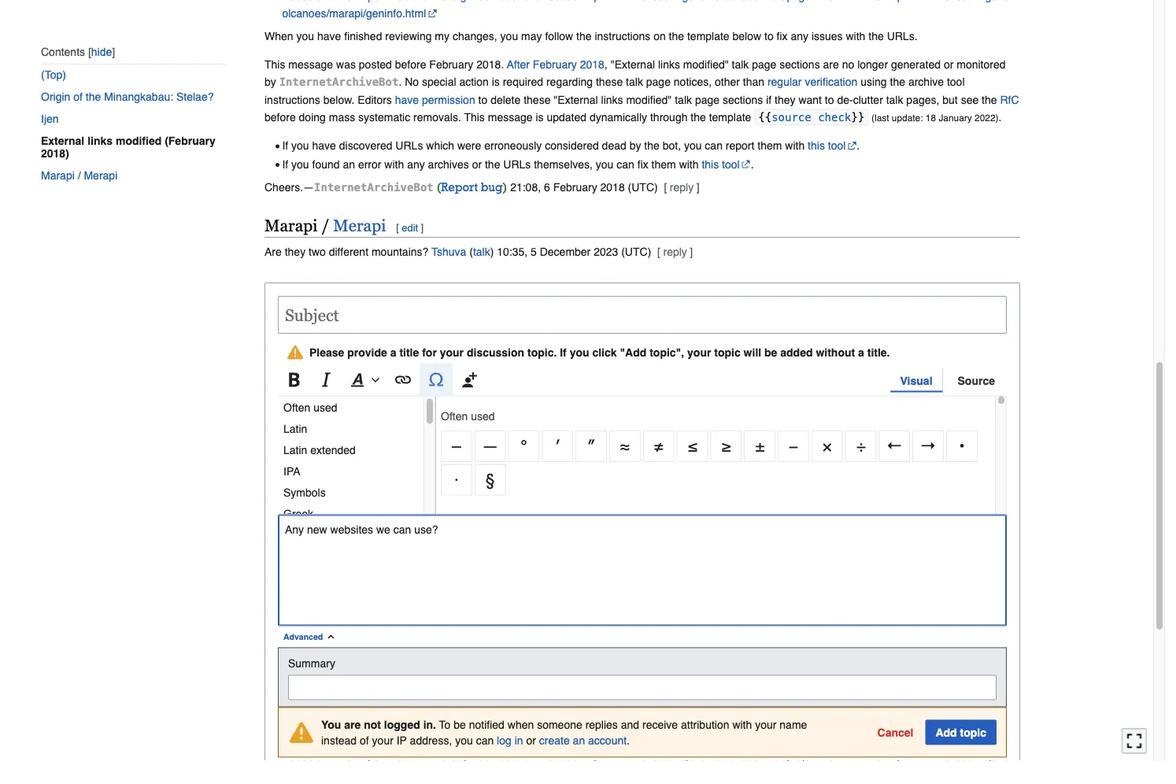Task type: describe. For each thing, give the bounding box(es) containing it.
we
[[376, 523, 390, 536]]

by inside the , "external links modified" talk page sections are no longer generated or monitored by
[[265, 76, 276, 88]]

links inside external links modified (february 2018)
[[87, 134, 113, 147]]

these inside internetarchivebot . no special action is required regarding these talk page notices, other than regular verification
[[596, 76, 623, 88]]

"external inside the , "external links modified" talk page sections are no longer generated or monitored by
[[611, 58, 655, 71]]

special character image
[[428, 363, 444, 396]]

2 vertical spatial or
[[526, 734, 536, 746]]

1 vertical spatial an
[[573, 734, 585, 746]]

your down "you are not logged in."
[[372, 734, 393, 746]]

account
[[588, 734, 627, 746]]

new
[[307, 523, 327, 536]]

mass
[[329, 111, 355, 123]]

1 horizontal spatial to
[[764, 30, 774, 43]]

external links modified (february 2018) link
[[41, 130, 236, 164]]

0 vertical spatial template
[[687, 30, 729, 43]]

0 horizontal spatial an
[[343, 158, 355, 171]]

1 horizontal spatial fix
[[777, 30, 788, 43]]

before inside have permission to delete these "external links modified" talk page sections if they want to de-clutter talk pages, but see the rfc before doing mass systematic removals. this message is updated dynamically through the template {{ source check }} (last update: 18 january 2022) .
[[265, 111, 296, 123]]

(top) link
[[41, 64, 225, 86]]

1 horizontal spatial often
[[441, 410, 468, 422]]

in
[[515, 734, 523, 746]]

instead
[[321, 734, 357, 746]]

0 horizontal spatial to
[[478, 93, 488, 106]]

(utc) inside cheers.— internetarchivebot ( report bug ) 21:08, 6 february 2018 (utc) [ reply ]
[[628, 181, 658, 193]]

considered
[[545, 140, 599, 152]]

origin of the minangkabau: stelae? link
[[41, 86, 225, 108]]

ijen
[[41, 112, 59, 125]]

report
[[726, 140, 754, 152]]

page inside the , "external links modified" talk page sections are no longer generated or monitored by
[[752, 58, 777, 71]]

the up 2022)
[[982, 93, 997, 106]]

but
[[943, 93, 958, 106]]

clutter
[[853, 93, 883, 106]]

modified
[[116, 134, 162, 147]]

can left 'report'
[[705, 140, 723, 152]]

1 horizontal spatial ]
[[690, 246, 693, 258]]

you
[[321, 718, 341, 731]]

0 horizontal spatial of
[[73, 90, 83, 103]]

0 vertical spatial them
[[758, 140, 782, 152]]

0 vertical spatial any
[[791, 30, 809, 43]]

february up special
[[429, 58, 473, 71]]

to be notified when someone replies and receive attribution with your name instead of your ip address, you can
[[321, 718, 807, 746]]

http://www.vsi.esdm.go.id/v olcanoes/marapi/geninfo.html
[[282, 0, 1018, 20]]

january
[[939, 113, 972, 123]]

0 vertical spatial message
[[288, 58, 333, 71]]

notified
[[469, 718, 505, 731]]

generated
[[891, 58, 941, 71]]

1 vertical spatial reply
[[663, 246, 687, 258]]

the up bug
[[485, 158, 500, 171]]

hide
[[91, 46, 112, 58]]

title
[[399, 346, 419, 358]]

logged
[[384, 718, 420, 731]]

sections inside have permission to delete these "external links modified" talk page sections if they want to de-clutter talk pages, but see the rfc before doing mass systematic removals. this message is updated dynamically through the template {{ source check }} (last update: 18 january 2022) .
[[723, 93, 763, 106]]

summary
[[288, 657, 335, 669]]

cancel
[[877, 726, 914, 739]]

the left urls.
[[869, 30, 884, 43]]

1 vertical spatial are
[[344, 718, 361, 731]]

updated
[[547, 111, 587, 123]]

2 vertical spatial latin
[[441, 517, 465, 529]]

without
[[816, 346, 855, 358]]

issues
[[812, 30, 843, 43]]

1 vertical spatial latin
[[283, 443, 307, 456]]

someone
[[537, 718, 582, 731]]

bot,
[[663, 140, 681, 152]]

and
[[621, 718, 639, 731]]

1 horizontal spatial by
[[630, 140, 641, 152]]

changes,
[[453, 30, 497, 43]]

≠
[[654, 436, 663, 455]]

talk link
[[473, 246, 490, 258]]

added
[[780, 346, 813, 358]]

1 horizontal spatial often used
[[441, 410, 495, 422]]

any
[[285, 523, 304, 536]]

systematic
[[358, 111, 410, 123]]

2 horizontal spatial to
[[825, 93, 834, 106]]

extended
[[310, 443, 356, 456]]

can down dead
[[617, 158, 634, 171]]

with down bot,
[[679, 158, 699, 171]]

mention a user image
[[461, 363, 477, 396]]

talk left 10:35,
[[473, 246, 490, 258]]

than
[[743, 76, 764, 88]]

bold ⌘b image
[[287, 363, 302, 396]]

are
[[265, 246, 282, 258]]

olcanoes/marapi/geninfo.html
[[282, 7, 426, 20]]

want
[[799, 93, 822, 106]]

←
[[886, 436, 903, 455]]

were
[[457, 140, 481, 152]]

internetarchivebot . no special action is required regarding these talk page notices, other than regular verification
[[279, 76, 858, 89]]

{{
[[758, 111, 772, 124]]

through
[[650, 111, 688, 123]]

( inside cheers.— internetarchivebot ( report bug ) 21:08, 6 february 2018 (utc) [ reply ]
[[437, 184, 441, 195]]

0 horizontal spatial often
[[283, 401, 310, 413]]

−
[[789, 436, 798, 455]]

provide
[[347, 346, 387, 358]]

have for finished
[[317, 30, 341, 43]]

1 horizontal spatial used
[[471, 410, 495, 422]]

below
[[733, 30, 761, 43]]

0 vertical spatial before
[[395, 58, 426, 71]]

verification
[[805, 76, 858, 88]]

0 vertical spatial internetarchivebot
[[279, 76, 399, 89]]

dead
[[602, 140, 626, 152]]

1 horizontal spatial urls
[[503, 158, 531, 171]]

no
[[405, 76, 419, 88]]

your right for at the top left of the page
[[440, 346, 464, 358]]

can inside "text field"
[[393, 523, 411, 536]]

°
[[521, 436, 527, 455]]

error
[[358, 158, 381, 171]]

0 horizontal spatial any
[[407, 158, 425, 171]]

0 horizontal spatial )
[[490, 246, 494, 258]]

on
[[654, 30, 666, 43]]

follow
[[545, 30, 573, 43]]

is inside internetarchivebot . no special action is required regarding these talk page notices, other than regular verification
[[492, 76, 500, 88]]

cheers.—
[[265, 181, 314, 193]]

greek
[[283, 507, 313, 519]]

talk down 'notices,' at the right top of page
[[675, 93, 692, 106]]

sections inside the , "external links modified" talk page sections are no longer generated or monitored by
[[780, 58, 820, 71]]

0 vertical spatial this
[[808, 140, 825, 152]]

topic inside button
[[960, 726, 986, 739]]

you up cheers.—
[[291, 158, 309, 171]]

0 horizontal spatial this
[[702, 158, 719, 171]]

≥
[[722, 436, 731, 455]]

1 vertical spatial /
[[322, 216, 329, 235]]

list box containing often used
[[278, 396, 424, 524]]

reply inside cheers.— internetarchivebot ( report bug ) 21:08, 6 february 2018 (utc) [ reply ]
[[670, 181, 694, 193]]

1 vertical spatial (
[[469, 246, 473, 258]]

if for if you found an error with any archives or the urls themselves, you can fix them with this tool
[[282, 158, 288, 171]]

0 vertical spatial merapi
[[84, 169, 118, 182]]

discussion
[[467, 346, 524, 358]]

talk inside internetarchivebot . no special action is required regarding these talk page notices, other than regular verification
[[626, 76, 643, 88]]

hide button
[[88, 46, 115, 58]]

the right through
[[691, 111, 706, 123]]

alert image
[[287, 344, 303, 360]]

two
[[309, 246, 326, 258]]

. down }}
[[857, 140, 860, 152]]

these inside have permission to delete these "external links modified" talk page sections if they want to de-clutter talk pages, but see the rfc before doing mass systematic removals. this message is updated dynamically through the template {{ source check }} (last update: 18 january 2022) .
[[524, 93, 551, 106]]

talk inside the , "external links modified" talk page sections are no longer generated or monitored by
[[732, 58, 749, 71]]

0 horizontal spatial them
[[652, 158, 676, 171]]

http://www.vsi.esdm.go.id/v
[[885, 0, 1018, 3]]

2018)
[[41, 147, 69, 160]]

ipa
[[283, 464, 300, 477]]

urls.
[[887, 30, 918, 43]]

the left bot,
[[644, 140, 660, 152]]

origin
[[41, 90, 70, 103]]

is inside have permission to delete these "external links modified" talk page sections if they want to de-clutter talk pages, but see the rfc before doing mass systematic removals. this message is updated dynamically through the template {{ source check }} (last update: 18 january 2022) .
[[536, 111, 544, 123]]

modified" inside the , "external links modified" talk page sections are no longer generated or monitored by
[[683, 58, 729, 71]]

add topic button
[[925, 720, 997, 745]]

have permission link
[[395, 93, 475, 106]]

0 horizontal spatial fix
[[637, 158, 648, 171]]

2018 for internetarchivebot
[[600, 181, 625, 193]]

21:08,
[[510, 181, 541, 193]]

february for internetarchivebot
[[553, 181, 597, 193]]

http://www.vsi.esdm.go.id/v olcanoes/marapi/geninfo.html link
[[282, 0, 1018, 20]]

link ⌘k image
[[395, 363, 411, 396]]

§
[[486, 470, 495, 489]]

cancel button
[[872, 720, 919, 745]]

·
[[454, 470, 459, 489]]

for
[[422, 346, 437, 358]]

log in or create an account .
[[497, 734, 630, 746]]

after
[[507, 58, 530, 71]]

0 horizontal spatial used
[[313, 401, 337, 413]]

if
[[766, 93, 772, 106]]

log in link
[[497, 734, 523, 746]]

you right when
[[296, 30, 314, 43]]

0 horizontal spatial [
[[396, 222, 399, 234]]

0 horizontal spatial tool
[[722, 158, 740, 171]]

can inside to be notified when someone replies and receive attribution with your name instead of your ip address, you can
[[476, 734, 494, 746]]

•
[[959, 436, 965, 455]]

0 vertical spatial marapi / merapi
[[41, 169, 118, 182]]

you inside to be notified when someone replies and receive attribution with your name instead of your ip address, you can
[[455, 734, 473, 746]]

contents
[[41, 45, 85, 58]]

0 horizontal spatial or
[[472, 158, 482, 171]]

pages,
[[906, 93, 939, 106]]

1 vertical spatial marapi
[[265, 216, 318, 235]]

[ edit ]
[[396, 222, 424, 234]]

. down 'report'
[[751, 158, 754, 171]]

you down doing
[[291, 140, 309, 152]]

talk up update:
[[886, 93, 903, 106]]

in.
[[423, 718, 436, 731]]



Task type: vqa. For each thing, say whether or not it's contained in the screenshot.
ʻAilana in the Native name: Moku'ume'ume (Island of Attraction) Poka ʻAilana (Ford Island)
no



Task type: locate. For each thing, give the bounding box(es) containing it.
0 vertical spatial "external
[[611, 58, 655, 71]]

internetarchivebot down error at top left
[[314, 181, 434, 194]]

reply right 2023
[[663, 246, 687, 258]]

0 vertical spatial /
[[78, 169, 81, 182]]

finished
[[344, 30, 382, 43]]

tool inside using the archive tool instructions below. editors
[[947, 76, 965, 88]]

0 horizontal spatial marapi
[[41, 169, 75, 182]]

this tool link down check on the top right
[[808, 140, 857, 152]]

by down when
[[265, 76, 276, 88]]

±
[[755, 436, 764, 455]]

marapi / merapi down 2018)
[[41, 169, 118, 182]]

visual tab
[[890, 368, 943, 393]]

these down , on the right top
[[596, 76, 623, 88]]

0 horizontal spatial ]
[[421, 222, 424, 234]]

internetarchivebot up below.
[[279, 76, 399, 89]]

to right below
[[764, 30, 774, 43]]

a
[[390, 346, 396, 358], [858, 346, 864, 358]]

2 vertical spatial tool
[[722, 158, 740, 171]]

2 vertical spatial links
[[87, 134, 113, 147]]

[ down bot,
[[664, 181, 667, 193]]

1 vertical spatial them
[[652, 158, 676, 171]]

can down 'notified'
[[476, 734, 494, 746]]

1 vertical spatial this tool link
[[702, 158, 751, 171]]

0 horizontal spatial is
[[492, 76, 500, 88]]

of inside to be notified when someone replies and receive attribution with your name instead of your ip address, you can
[[360, 734, 369, 746]]

message down delete
[[488, 111, 533, 123]]

≤
[[688, 436, 697, 455]]

this tool link
[[808, 140, 857, 152], [702, 158, 751, 171]]

1 horizontal spatial be
[[764, 346, 777, 358]]

1 a from the left
[[390, 346, 396, 358]]

topic right add
[[960, 726, 986, 739]]

doing
[[299, 111, 326, 123]]

was
[[336, 58, 356, 71]]

topic
[[714, 346, 741, 358], [960, 726, 986, 739]]

(top)
[[41, 68, 66, 81]]

stelae?
[[176, 90, 214, 103]]

0 vertical spatial this tool link
[[808, 140, 857, 152]]

0 horizontal spatial are
[[344, 718, 361, 731]]

1 vertical spatial merapi
[[333, 216, 386, 235]]

action
[[459, 76, 489, 88]]

latin up latin extended
[[283, 422, 307, 434]]

1 horizontal spatial an
[[573, 734, 585, 746]]

rfc link
[[1000, 93, 1019, 106]]

1 vertical spatial before
[[265, 111, 296, 123]]

″
[[587, 436, 596, 455]]

will
[[744, 346, 761, 358]]

2 horizontal spatial [
[[664, 181, 667, 193]]

. inside have permission to delete these "external links modified" talk page sections if they want to de-clutter talk pages, but see the rfc before doing mass systematic removals. this message is updated dynamically through the template {{ source check }} (last update: 18 january 2022) .
[[999, 111, 1002, 123]]

before up no
[[395, 58, 426, 71]]

0 vertical spatial they
[[775, 93, 796, 106]]

"external right , on the right top
[[611, 58, 655, 71]]

a left title
[[390, 346, 396, 358]]

marapi down 2018)
[[41, 169, 75, 182]]

have
[[317, 30, 341, 43], [395, 93, 419, 106], [312, 140, 336, 152]]

them
[[758, 140, 782, 152], [652, 158, 676, 171]]

0 vertical spatial are
[[823, 58, 839, 71]]

with right attribution
[[732, 718, 752, 731]]

1 vertical spatial "external
[[554, 93, 598, 106]]

0 horizontal spatial marapi / merapi
[[41, 169, 118, 182]]

1 horizontal spatial tool
[[828, 140, 846, 152]]

0 vertical spatial tool
[[947, 76, 965, 88]]

tool
[[947, 76, 965, 88], [828, 140, 846, 152], [722, 158, 740, 171]]

1 horizontal spatial this
[[808, 140, 825, 152]]

used up —
[[471, 410, 495, 422]]

edit
[[402, 222, 418, 234]]

title.
[[867, 346, 890, 358]]

links up dynamically
[[601, 93, 623, 106]]

an right create
[[573, 734, 585, 746]]

÷
[[856, 436, 865, 455]]

sections down than
[[723, 93, 763, 106]]

you right bot,
[[684, 140, 702, 152]]

[ left edit
[[396, 222, 399, 234]]

0 vertical spatial latin
[[283, 422, 307, 434]]

them down bot,
[[652, 158, 676, 171]]

1 horizontal spatial them
[[758, 140, 782, 152]]

they
[[775, 93, 796, 106], [285, 246, 306, 258]]

18
[[926, 113, 936, 123]]

be inside to be notified when someone replies and receive attribution with your name instead of your ip address, you can
[[454, 718, 466, 731]]

1 horizontal spatial (
[[469, 246, 473, 258]]

check
[[818, 111, 851, 124]]

you down 'notified'
[[455, 734, 473, 746]]

often up –
[[441, 410, 468, 422]]

1 vertical spatial modified"
[[626, 93, 672, 106]]

Summary text field
[[288, 675, 997, 700]]

1 horizontal spatial of
[[360, 734, 369, 746]]

an
[[343, 158, 355, 171], [573, 734, 585, 746]]

modified" up 'notices,' at the right top of page
[[683, 58, 729, 71]]

links inside the , "external links modified" talk page sections are no longer generated or monitored by
[[658, 58, 680, 71]]

sections up regular verification link
[[780, 58, 820, 71]]

1 vertical spatial this
[[702, 158, 719, 171]]

are inside the , "external links modified" talk page sections are no longer generated or monitored by
[[823, 58, 839, 71]]

0 vertical spatial reply
[[670, 181, 694, 193]]

regular verification link
[[767, 76, 858, 88]]

) left 21:08,
[[503, 184, 507, 195]]

you
[[296, 30, 314, 43], [500, 30, 518, 43], [291, 140, 309, 152], [684, 140, 702, 152], [291, 158, 309, 171], [596, 158, 614, 171], [570, 346, 589, 358], [455, 734, 473, 746]]

switch editor tab list
[[890, 363, 1007, 396]]

have for discovered
[[312, 140, 336, 152]]

add topic
[[936, 726, 986, 739]]

with inside to be notified when someone replies and receive attribution with your name instead of your ip address, you can
[[732, 718, 752, 731]]

list box
[[278, 396, 424, 524]]

to left the de-
[[825, 93, 834, 106]]

can right the we
[[393, 523, 411, 536]]

or inside the , "external links modified" talk page sections are no longer generated or monitored by
[[944, 58, 954, 71]]

0 vertical spatial reply button
[[670, 181, 694, 193]]

my
[[435, 30, 450, 43]]

after february 2018 link
[[507, 58, 605, 71]]

0 horizontal spatial /
[[78, 169, 81, 182]]

0 horizontal spatial be
[[454, 718, 466, 731]]

1 vertical spatial (utc)
[[621, 246, 651, 258]]

0 horizontal spatial this
[[265, 58, 285, 71]]

are left not
[[344, 718, 361, 731]]

when you have finished reviewing my changes, you may follow the instructions on the template below to fix any issues with the urls.
[[265, 30, 918, 43]]

the right follow
[[576, 30, 592, 43]]

are they two different mountains? tshuva ( talk ) 10:35, 5 december 2023 (utc) [ reply ]
[[265, 246, 693, 258]]

0 vertical spatial marapi
[[41, 169, 75, 182]]

name
[[780, 718, 807, 731]]

with right error at top left
[[384, 158, 404, 171]]

talk up have permission to delete these "external links modified" talk page sections if they want to de-clutter talk pages, but see the rfc before doing mass systematic removals. this message is updated dynamically through the template {{ source check }} (last update: 18 january 2022) .
[[626, 76, 643, 88]]

0 horizontal spatial often used
[[283, 401, 337, 413]]

you left may
[[500, 30, 518, 43]]

1 vertical spatial these
[[524, 93, 551, 106]]

1 horizontal spatial "external
[[611, 58, 655, 71]]

/
[[78, 169, 81, 182], [322, 216, 329, 235]]

links
[[658, 58, 680, 71], [601, 93, 623, 106], [87, 134, 113, 147]]

links up 'notices,' at the right top of page
[[658, 58, 680, 71]]

0 vertical spatial urls
[[395, 140, 423, 152]]

websites
[[330, 523, 373, 536]]

cheers.— internetarchivebot ( report bug ) 21:08, 6 february 2018 (utc) [ reply ]
[[265, 181, 700, 195]]

of down not
[[360, 734, 369, 746]]

0 horizontal spatial merapi
[[84, 169, 118, 182]]

Subject text field
[[278, 296, 1007, 334]]

with right issues on the right
[[846, 30, 865, 43]]

this tool link for this
[[808, 140, 857, 152]]

discovered
[[339, 140, 392, 152]]

fix
[[777, 30, 788, 43], [637, 158, 648, 171]]

is left updated
[[536, 111, 544, 123]]

have inside have permission to delete these "external links modified" talk page sections if they want to de-clutter talk pages, but see the rfc before doing mass systematic removals. this message is updated dynamically through the template {{ source check }} (last update: 18 january 2022) .
[[395, 93, 419, 106]]

longer
[[857, 58, 888, 71]]

permission
[[422, 93, 475, 106]]

no
[[842, 58, 854, 71]]

this down when
[[265, 58, 285, 71]]

1 vertical spatial ]
[[421, 222, 424, 234]]

page
[[752, 58, 777, 71], [646, 76, 671, 88], [695, 93, 720, 106]]

Description text field
[[279, 515, 1006, 625]]

page up than
[[752, 58, 777, 71]]

0 vertical spatial this
[[265, 58, 285, 71]]

editors
[[358, 93, 392, 106]]

—
[[482, 436, 498, 455]]

0 vertical spatial is
[[492, 76, 500, 88]]

0 horizontal spatial links
[[87, 134, 113, 147]]

marapi
[[41, 169, 75, 182], [265, 216, 318, 235]]

0 horizontal spatial (
[[437, 184, 441, 195]]

0 vertical spatial topic
[[714, 346, 741, 358]]

1 horizontal spatial these
[[596, 76, 623, 88]]

instructions up , on the right top
[[595, 30, 650, 43]]

with down source
[[785, 140, 805, 152]]

1 vertical spatial page
[[646, 76, 671, 88]]

1 vertical spatial urls
[[503, 158, 531, 171]]

1 horizontal spatial message
[[488, 111, 533, 123]]

the
[[576, 30, 592, 43], [669, 30, 684, 43], [869, 30, 884, 43], [890, 76, 905, 88], [86, 90, 101, 103], [982, 93, 997, 106], [691, 111, 706, 123], [644, 140, 660, 152], [485, 158, 500, 171]]

fix right below
[[777, 30, 788, 43]]

1 vertical spatial reply button
[[663, 246, 687, 258]]

0 vertical spatial by
[[265, 76, 276, 88]]

[ inside cheers.— internetarchivebot ( report bug ) 21:08, 6 february 2018 (utc) [ reply ]
[[664, 181, 667, 193]]

0 vertical spatial links
[[658, 58, 680, 71]]

1 vertical spatial links
[[601, 93, 623, 106]]

) inside cheers.— internetarchivebot ( report bug ) 21:08, 6 february 2018 (utc) [ reply ]
[[503, 184, 507, 195]]

used
[[313, 401, 337, 413], [471, 410, 495, 422]]

the right 'origin'
[[86, 90, 101, 103]]

or down were
[[472, 158, 482, 171]]

1 horizontal spatial a
[[858, 346, 864, 358]]

page inside have permission to delete these "external links modified" talk page sections if they want to de-clutter talk pages, but see the rfc before doing mass systematic removals. this message is updated dynamically through the template {{ source check }} (last update: 18 january 2022) .
[[695, 93, 720, 106]]

2 horizontal spatial ]
[[696, 181, 700, 193]]

1 horizontal spatial [
[[657, 246, 660, 258]]

create
[[539, 734, 570, 746]]

february for message
[[533, 58, 577, 71]]

erroneously
[[484, 140, 542, 152]]

[ right 2023
[[657, 246, 660, 258]]

your left name
[[755, 718, 777, 731]]

contents hide
[[41, 45, 112, 58]]

source
[[958, 374, 995, 387]]

attribution
[[681, 718, 729, 731]]

(february
[[165, 134, 215, 147]]

template up 'report'
[[709, 111, 751, 123]]

1 vertical spatial if
[[282, 158, 288, 171]]

modified"
[[683, 58, 729, 71], [626, 93, 672, 106]]

1 vertical spatial is
[[536, 111, 544, 123]]

often down bold ⌘b icon
[[283, 401, 310, 413]]

italic ⌘i image
[[318, 363, 334, 396]]

they inside have permission to delete these "external links modified" talk page sections if they want to de-clutter talk pages, but see the rfc before doing mass systematic removals. this message is updated dynamically through the template {{ source check }} (last update: 18 january 2022) .
[[775, 93, 796, 106]]

the right on
[[669, 30, 684, 43]]

1 horizontal spatial merapi
[[333, 216, 386, 235]]

see
[[961, 93, 979, 106]]

to down 'action'
[[478, 93, 488, 106]]

are
[[823, 58, 839, 71], [344, 718, 361, 731]]

february up internetarchivebot . no special action is required regarding these talk page notices, other than regular verification
[[533, 58, 577, 71]]

0 horizontal spatial this tool link
[[702, 158, 751, 171]]

2018 for message
[[580, 58, 605, 71]]

merapi down external links modified (february 2018)
[[84, 169, 118, 182]]

this tool link for tool
[[702, 158, 751, 171]]

monitored
[[957, 58, 1006, 71]]

1 horizontal spatial any
[[791, 30, 809, 43]]

(utc) down dynamically
[[628, 181, 658, 193]]

the inside using the archive tool instructions below. editors
[[890, 76, 905, 88]]

reply down bot,
[[670, 181, 694, 193]]

have up found
[[312, 140, 336, 152]]

2 horizontal spatial tool
[[947, 76, 965, 88]]

)
[[503, 184, 507, 195], [490, 246, 494, 258]]

visual
[[900, 374, 933, 387]]

0 horizontal spatial they
[[285, 246, 306, 258]]

1 horizontal spatial marapi / merapi
[[265, 216, 386, 235]]

latin up ipa
[[283, 443, 307, 456]]

2018 inside cheers.— internetarchivebot ( report bug ) 21:08, 6 february 2018 (utc) [ reply ]
[[600, 181, 625, 193]]

if for if you have discovered urls which were erroneously considered dead by the bot, you can report them with this tool
[[282, 140, 288, 152]]

is down 2018.
[[492, 76, 500, 88]]

sections
[[780, 58, 820, 71], [723, 93, 763, 106]]

0 vertical spatial be
[[764, 346, 777, 358]]

( down archives
[[437, 184, 441, 195]]

fullscreen image
[[1127, 733, 1142, 749]]

an left error at top left
[[343, 158, 355, 171]]

. inside internetarchivebot . no special action is required regarding these talk page notices, other than regular verification
[[399, 76, 402, 88]]

2 vertical spatial page
[[695, 93, 720, 106]]

tshuva link
[[431, 246, 466, 258]]

1 vertical spatial 2018
[[600, 181, 625, 193]]

/ down external
[[78, 169, 81, 182]]

marapi / merapi up two at top left
[[265, 216, 386, 235]]

0 vertical spatial page
[[752, 58, 777, 71]]

by
[[265, 76, 276, 88], [630, 140, 641, 152]]

required
[[503, 76, 543, 88]]

before left doing
[[265, 111, 296, 123]]

often used up –
[[441, 410, 495, 422]]

de-
[[837, 93, 853, 106]]

your right topic",
[[687, 346, 711, 358]]

or up archive
[[944, 58, 954, 71]]

1 horizontal spatial before
[[395, 58, 426, 71]]

1 vertical spatial tool
[[828, 140, 846, 152]]

2018.
[[476, 58, 504, 71]]

0 vertical spatial fix
[[777, 30, 788, 43]]

page down 'notices,' at the right top of page
[[695, 93, 720, 106]]

or right in
[[526, 734, 536, 746]]

posted
[[359, 58, 392, 71]]

add
[[936, 726, 957, 739]]

message left "was"
[[288, 58, 333, 71]]

page inside internetarchivebot . no special action is required regarding these talk page notices, other than regular verification
[[646, 76, 671, 88]]

0 vertical spatial have
[[317, 30, 341, 43]]

this
[[808, 140, 825, 152], [702, 158, 719, 171]]

marapi up are at the top of page
[[265, 216, 318, 235]]

1 vertical spatial sections
[[723, 93, 763, 106]]

you down dead
[[596, 158, 614, 171]]

"external inside have permission to delete these "external links modified" talk page sections if they want to de-clutter talk pages, but see the rfc before doing mass systematic removals. this message is updated dynamically through the template {{ source check }} (last update: 18 january 2022) .
[[554, 93, 598, 106]]

removals.
[[413, 111, 461, 123]]

instructions inside using the archive tool instructions below. editors
[[265, 93, 320, 106]]

internetarchivebot inside cheers.— internetarchivebot ( report bug ) 21:08, 6 february 2018 (utc) [ reply ]
[[314, 181, 434, 194]]

. left no
[[399, 76, 402, 88]]

1 horizontal spatial marapi
[[265, 216, 318, 235]]

reply button right 2023
[[663, 246, 687, 258]]

if you have discovered urls which were erroneously considered dead by the bot, you can report them with this tool
[[282, 140, 846, 152]]

bug
[[481, 184, 503, 195]]

0 vertical spatial 2018
[[580, 58, 605, 71]]

modified" inside have permission to delete these "external links modified" talk page sections if they want to de-clutter talk pages, but see the rfc before doing mass systematic removals. this message is updated dynamically through the template {{ source check }} (last update: 18 january 2022) .
[[626, 93, 672, 106]]

often used inside list box
[[283, 401, 337, 413]]

2 horizontal spatial links
[[658, 58, 680, 71]]

you left the click
[[570, 346, 589, 358]]

latin right use?
[[441, 517, 465, 529]]

0 horizontal spatial by
[[265, 76, 276, 88]]

0 horizontal spatial a
[[390, 346, 396, 358]]

or
[[944, 58, 954, 71], [472, 158, 482, 171], [526, 734, 536, 746]]

2 a from the left
[[858, 346, 864, 358]]

1 horizontal spatial they
[[775, 93, 796, 106]]

urls left which
[[395, 140, 423, 152]]

2 vertical spatial if
[[560, 346, 567, 358]]

1 horizontal spatial instructions
[[595, 30, 650, 43]]

topic left 'will'
[[714, 346, 741, 358]]

create an account link
[[539, 734, 627, 746]]

template inside have permission to delete these "external links modified" talk page sections if they want to de-clutter talk pages, but see the rfc before doing mass systematic removals. this message is updated dynamically through the template {{ source check }} (last update: 18 january 2022) .
[[709, 111, 751, 123]]

message inside have permission to delete these "external links modified" talk page sections if they want to de-clutter talk pages, but see the rfc before doing mass systematic removals. this message is updated dynamically through the template {{ source check }} (last update: 18 january 2022) .
[[488, 111, 533, 123]]

of
[[73, 90, 83, 103], [360, 734, 369, 746]]

this inside have permission to delete these "external links modified" talk page sections if they want to de-clutter talk pages, but see the rfc before doing mass systematic removals. this message is updated dynamically through the template {{ source check }} (last update: 18 january 2022) .
[[464, 111, 485, 123]]

1 vertical spatial have
[[395, 93, 419, 106]]

/ up two at top left
[[322, 216, 329, 235]]

.
[[399, 76, 402, 88], [999, 111, 1002, 123], [857, 140, 860, 152], [751, 158, 754, 171], [627, 734, 630, 746]]

this message was posted before february 2018. after february 2018
[[265, 58, 605, 71]]

1 horizontal spatial modified"
[[683, 58, 729, 71]]

have down no
[[395, 93, 419, 106]]

template
[[687, 30, 729, 43], [709, 111, 751, 123]]

this
[[265, 58, 285, 71], [464, 111, 485, 123]]

fix down dynamically
[[637, 158, 648, 171]]

] inside cheers.— internetarchivebot ( report bug ) 21:08, 6 february 2018 (utc) [ reply ]
[[696, 181, 700, 193]]

report
[[441, 184, 478, 195]]

merapi up different
[[333, 216, 386, 235]]

1 vertical spatial [
[[396, 222, 399, 234]]

. down and at the right of the page
[[627, 734, 630, 746]]

notices,
[[674, 76, 712, 88]]

february inside cheers.— internetarchivebot ( report bug ) 21:08, 6 february 2018 (utc) [ reply ]
[[553, 181, 597, 193]]

tool down check on the top right
[[828, 140, 846, 152]]

different
[[329, 246, 368, 258]]

page up have permission to delete these "external links modified" talk page sections if they want to de-clutter talk pages, but see the rfc before doing mass systematic removals. this message is updated dynamically through the template {{ source check }} (last update: 18 january 2022) .
[[646, 76, 671, 88]]

links inside have permission to delete these "external links modified" talk page sections if they want to de-clutter talk pages, but see the rfc before doing mass systematic removals. this message is updated dynamically through the template {{ source check }} (last update: 18 january 2022) .
[[601, 93, 623, 106]]



